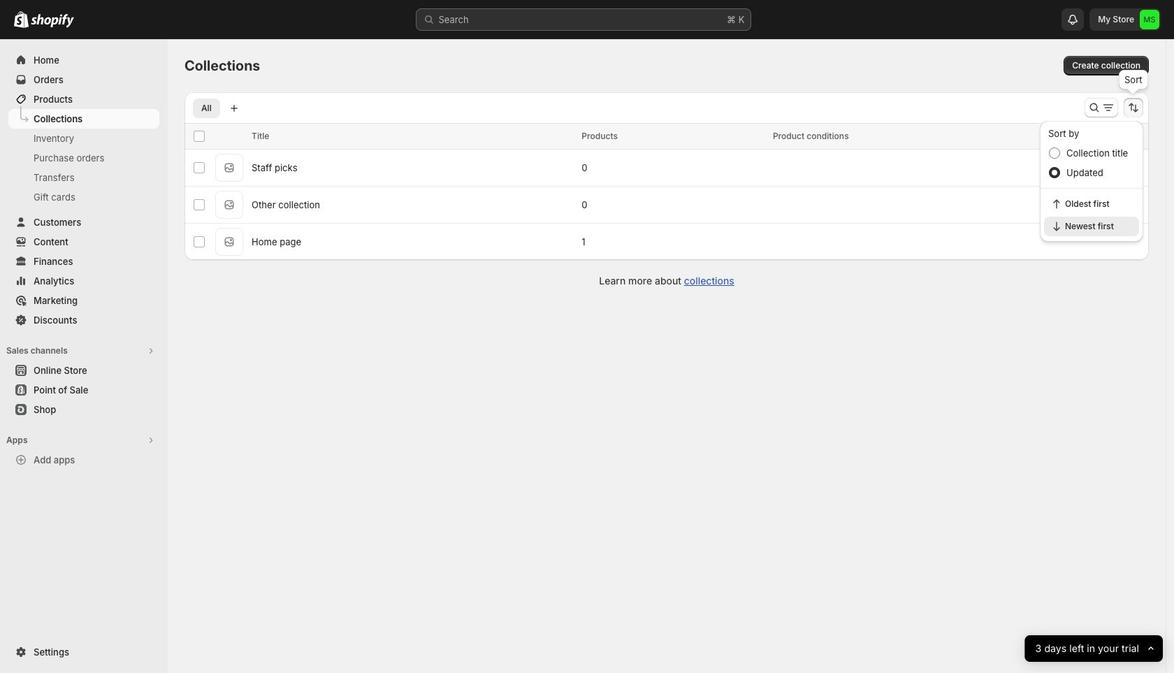 Task type: locate. For each thing, give the bounding box(es) containing it.
my store image
[[1140, 10, 1160, 29]]

0 horizontal spatial shopify image
[[14, 11, 29, 28]]

1 horizontal spatial shopify image
[[31, 14, 74, 28]]

tooltip
[[1119, 70, 1149, 89]]

shopify image
[[14, 11, 29, 28], [31, 14, 74, 28]]



Task type: vqa. For each thing, say whether or not it's contained in the screenshot.
Tooltip
yes



